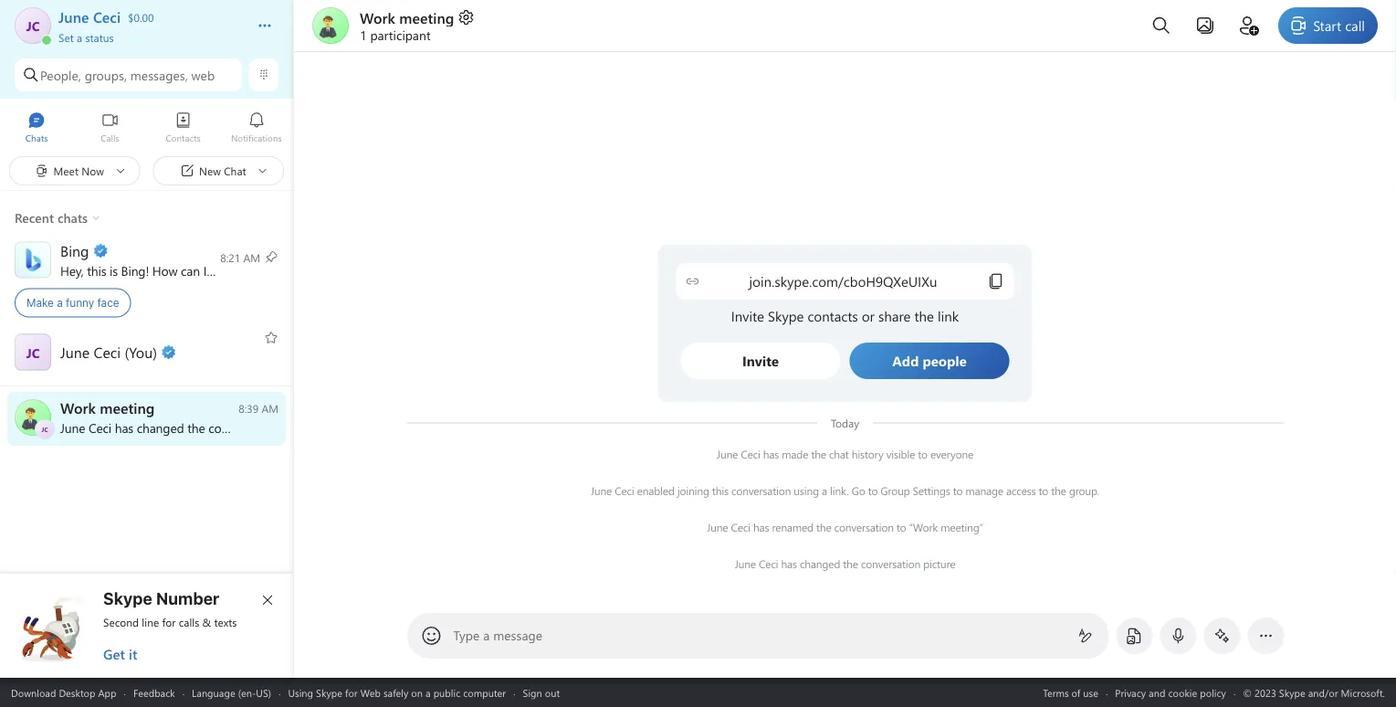 Task type: locate. For each thing, give the bounding box(es) containing it.
ceci
[[741, 447, 761, 461], [615, 483, 635, 498], [731, 520, 751, 534], [759, 556, 779, 571]]

a right "set"
[[77, 30, 82, 44]]

make
[[26, 296, 54, 309]]

for inside skype number element
[[162, 615, 176, 629]]

2 vertical spatial has
[[782, 556, 797, 571]]

conversation left using
[[732, 483, 791, 498]]

made
[[782, 447, 809, 461]]

app
[[98, 686, 116, 699]]

0 horizontal spatial meeting
[[400, 7, 454, 27]]

june for june ceci enabled joining this conversation using a link. go to group settings to manage access to the group.
[[591, 483, 612, 498]]

skype up second
[[103, 588, 152, 608]]

this left is
[[87, 262, 106, 279]]

0 vertical spatial this
[[87, 262, 106, 279]]

0 vertical spatial conversation
[[732, 483, 791, 498]]

language (en-us) link
[[192, 686, 271, 699]]

1 vertical spatial conversation
[[835, 520, 894, 534]]

privacy and cookie policy link
[[1116, 686, 1227, 699]]

conversation down go
[[835, 520, 894, 534]]

for
[[162, 615, 176, 629], [345, 686, 358, 699]]

conversation for using
[[732, 483, 791, 498]]

june for june ceci has renamed the conversation to " work meeting "
[[707, 520, 729, 534]]

the left chat
[[812, 447, 827, 461]]

has left changed
[[782, 556, 797, 571]]

june left enabled
[[591, 483, 612, 498]]

1 horizontal spatial skype
[[316, 686, 343, 699]]

0 horizontal spatial for
[[162, 615, 176, 629]]

to
[[918, 447, 928, 461], [869, 483, 878, 498], [954, 483, 963, 498], [1039, 483, 1049, 498], [897, 520, 907, 534]]

0 horizontal spatial skype
[[103, 588, 152, 608]]

this
[[87, 262, 106, 279], [713, 483, 729, 498]]

using
[[794, 483, 819, 498]]

has left renamed
[[754, 520, 770, 534]]

type
[[454, 627, 480, 644]]

0 vertical spatial for
[[162, 615, 176, 629]]

0 horizontal spatial this
[[87, 262, 106, 279]]

0 vertical spatial has
[[764, 447, 779, 461]]

get
[[103, 645, 125, 663]]

work meeting
[[360, 7, 454, 27]]

1 vertical spatial has
[[754, 520, 770, 534]]

texts
[[214, 615, 237, 629]]

ceci for has changed the conversation picture
[[759, 556, 779, 571]]

of
[[1072, 686, 1081, 699]]

a for funny
[[57, 296, 63, 309]]

june for june ceci has changed the conversation picture
[[735, 556, 756, 571]]

has left made
[[764, 447, 779, 461]]

us)
[[256, 686, 271, 699]]

&
[[202, 615, 211, 629]]

for right line
[[162, 615, 176, 629]]

the right renamed
[[817, 520, 832, 534]]

ceci left made
[[741, 447, 761, 461]]

get it
[[103, 645, 137, 663]]

sign out
[[523, 686, 560, 699]]

the for june ceci has renamed the conversation to " work meeting "
[[817, 520, 832, 534]]

terms of use
[[1044, 686, 1099, 699]]

june left made
[[717, 447, 738, 461]]

1 horizontal spatial meeting
[[941, 520, 980, 534]]

"
[[910, 520, 914, 534]]

download desktop app
[[11, 686, 116, 699]]

conversation down "
[[861, 556, 921, 571]]

a inside button
[[77, 30, 82, 44]]

june down joining
[[707, 520, 729, 534]]

has for made
[[764, 447, 779, 461]]

second
[[103, 615, 139, 629]]

ceci down renamed
[[759, 556, 779, 571]]

the right changed
[[844, 556, 859, 571]]

the
[[812, 447, 827, 461], [1052, 483, 1067, 498], [817, 520, 832, 534], [844, 556, 859, 571]]

hey,
[[60, 262, 84, 279]]

1 vertical spatial for
[[345, 686, 358, 699]]

0 vertical spatial skype
[[103, 588, 152, 608]]

a
[[77, 30, 82, 44], [57, 296, 63, 309], [822, 483, 828, 498], [484, 627, 490, 644], [426, 686, 431, 699]]

june up type a message text box
[[735, 556, 756, 571]]

download
[[11, 686, 56, 699]]

!
[[146, 262, 149, 279]]

meeting
[[400, 7, 454, 27], [941, 520, 980, 534]]

a right make
[[57, 296, 63, 309]]

computer
[[463, 686, 506, 699]]

a for message
[[484, 627, 490, 644]]

set a status button
[[58, 26, 239, 44]]

download desktop app link
[[11, 686, 116, 699]]

1 vertical spatial work
[[914, 520, 938, 534]]

Type a message text field
[[454, 627, 1064, 645]]

people, groups, messages, web button
[[15, 58, 242, 91]]

june
[[717, 447, 738, 461], [591, 483, 612, 498], [707, 520, 729, 534], [735, 556, 756, 571]]

this right joining
[[713, 483, 729, 498]]

a right on
[[426, 686, 431, 699]]

and
[[1149, 686, 1166, 699]]

to right 'settings'
[[954, 483, 963, 498]]

history
[[852, 447, 884, 461]]

1 vertical spatial meeting
[[941, 520, 980, 534]]

the left group.
[[1052, 483, 1067, 498]]

skype
[[103, 588, 152, 608], [316, 686, 343, 699]]

manage
[[966, 483, 1004, 498]]

for left web
[[345, 686, 358, 699]]

skype right using
[[316, 686, 343, 699]]

work meeting button
[[360, 7, 475, 27]]

messages,
[[130, 66, 188, 83]]

tab list
[[0, 103, 293, 153]]

set a status
[[58, 30, 114, 44]]

policy
[[1201, 686, 1227, 699]]

0 vertical spatial meeting
[[400, 7, 454, 27]]

2 vertical spatial conversation
[[861, 556, 921, 571]]

0 horizontal spatial work
[[360, 7, 396, 27]]

skype number
[[103, 588, 220, 608]]

conversation
[[732, 483, 791, 498], [835, 520, 894, 534], [861, 556, 921, 571]]

picture
[[924, 556, 956, 571]]

groups,
[[85, 66, 127, 83]]

today?
[[261, 262, 297, 279]]

ceci left enabled
[[615, 483, 635, 498]]

"
[[980, 520, 984, 534]]

1 horizontal spatial for
[[345, 686, 358, 699]]

has
[[764, 447, 779, 461], [754, 520, 770, 534], [782, 556, 797, 571]]

a right the "type" on the left of the page
[[484, 627, 490, 644]]

a for status
[[77, 30, 82, 44]]

group.
[[1070, 483, 1100, 498]]

people, groups, messages, web
[[40, 66, 215, 83]]

for for web
[[345, 686, 358, 699]]

1 horizontal spatial this
[[713, 483, 729, 498]]



Task type: describe. For each thing, give the bounding box(es) containing it.
line
[[142, 615, 159, 629]]

bing
[[121, 262, 146, 279]]

feedback
[[133, 686, 175, 699]]

chat
[[830, 447, 849, 461]]

type a message
[[454, 627, 543, 644]]

funny
[[66, 296, 94, 309]]

safely
[[384, 686, 409, 699]]

june ceci enabled joining this conversation using a link. go to group settings to manage access to the group.
[[591, 483, 1100, 498]]

skype number element
[[16, 588, 279, 663]]

conversation for picture
[[861, 556, 921, 571]]

renamed
[[772, 520, 814, 534]]

terms of use link
[[1044, 686, 1099, 699]]

using skype for web safely on a public computer
[[288, 686, 506, 699]]

to left "
[[897, 520, 907, 534]]

0 vertical spatial work
[[360, 7, 396, 27]]

people,
[[40, 66, 81, 83]]

language (en-us)
[[192, 686, 271, 699]]

june ceci has changed the conversation picture
[[735, 556, 956, 571]]

sign out link
[[523, 686, 560, 699]]

second line for calls & texts
[[103, 615, 237, 629]]

on
[[411, 686, 423, 699]]

ceci left renamed
[[731, 520, 751, 534]]

has for renamed
[[754, 520, 770, 534]]

hey, this is bing ! how can i help you today?
[[60, 262, 300, 279]]

group
[[881, 483, 910, 498]]

desktop
[[59, 686, 95, 699]]

conversation for to
[[835, 520, 894, 534]]

to right go
[[869, 483, 878, 498]]

message
[[494, 627, 543, 644]]

is
[[110, 262, 118, 279]]

visible
[[887, 447, 916, 461]]

public
[[434, 686, 461, 699]]

the for june ceci has changed the conversation picture
[[844, 556, 859, 571]]

it
[[129, 645, 137, 663]]

settings
[[913, 483, 951, 498]]

terms
[[1044, 686, 1070, 699]]

everyone
[[931, 447, 974, 461]]

calls
[[179, 615, 199, 629]]

i
[[203, 262, 207, 279]]

number
[[156, 588, 220, 608]]

cookie
[[1169, 686, 1198, 699]]

ceci for enabled joining this conversation using a link. go to group settings to manage access to the group.
[[615, 483, 635, 498]]

use
[[1084, 686, 1099, 699]]

to right visible
[[918, 447, 928, 461]]

can
[[181, 262, 200, 279]]

june ceci has made the chat history visible to everyone
[[717, 447, 974, 461]]

a left 'link.'
[[822, 483, 828, 498]]

june ceci has renamed the conversation to " work meeting "
[[707, 520, 984, 534]]

sign
[[523, 686, 542, 699]]

1 vertical spatial this
[[713, 483, 729, 498]]

using
[[288, 686, 313, 699]]

to right access
[[1039, 483, 1049, 498]]

status
[[85, 30, 114, 44]]

out
[[545, 686, 560, 699]]

how
[[152, 262, 178, 279]]

access
[[1007, 483, 1036, 498]]

go
[[852, 483, 866, 498]]

the for june ceci has made the chat history visible to everyone
[[812, 447, 827, 461]]

set
[[58, 30, 74, 44]]

ceci for has made the chat history visible to everyone
[[741, 447, 761, 461]]

using skype for web safely on a public computer link
[[288, 686, 506, 699]]

feedback link
[[133, 686, 175, 699]]

1 horizontal spatial work
[[914, 520, 938, 534]]

for for calls
[[162, 615, 176, 629]]

joining
[[678, 483, 710, 498]]

link.
[[831, 483, 849, 498]]

web
[[191, 66, 215, 83]]

privacy and cookie policy
[[1116, 686, 1227, 699]]

language
[[192, 686, 235, 699]]

web
[[361, 686, 381, 699]]

face
[[97, 296, 119, 309]]

1 vertical spatial skype
[[316, 686, 343, 699]]

june for june ceci has made the chat history visible to everyone
[[717, 447, 738, 461]]

(en-
[[238, 686, 256, 699]]

privacy
[[1116, 686, 1147, 699]]

help
[[210, 262, 234, 279]]

has for changed
[[782, 556, 797, 571]]

changed
[[800, 556, 841, 571]]

make a funny face
[[26, 296, 119, 309]]

enabled
[[637, 483, 675, 498]]

you
[[237, 262, 257, 279]]



Task type: vqa. For each thing, say whether or not it's contained in the screenshot.
even
no



